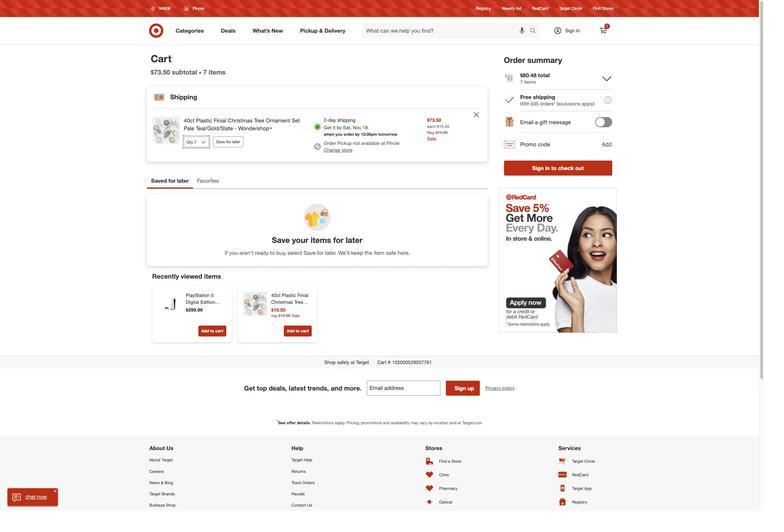 Task type: vqa. For each thing, say whether or not it's contained in the screenshot.
in
yes



Task type: describe. For each thing, give the bounding box(es) containing it.
1 vertical spatial stores
[[426, 445, 443, 452]]

0 horizontal spatial redcard
[[532, 6, 549, 11]]

for right saved at left top
[[169, 178, 176, 184]]

categories link
[[170, 23, 213, 38]]

order
[[344, 132, 354, 137]]

sign for sign up
[[455, 385, 466, 392]]

keep
[[351, 250, 363, 256]]

get top deals, latest trends, and more.
[[244, 385, 362, 393]]

christmas for wondershop™
[[271, 299, 293, 305]]

target down about us at the bottom of the page
[[162, 458, 173, 463]]

services
[[559, 445, 581, 452]]

contact us
[[292, 503, 312, 508]]

for left later.
[[317, 250, 324, 256]]

ornament for 40ct plastic finial christmas tree ornament set pale teal/gold/slate - wondershop™
[[266, 117, 290, 124]]

total
[[539, 72, 550, 79]]

about for about us
[[150, 445, 165, 452]]

save for later
[[216, 139, 240, 144]]

select
[[288, 250, 302, 256]]

shipping
[[170, 93, 197, 101]]

console
[[186, 306, 204, 312]]

save for save your items for later
[[272, 235, 290, 245]]

at inside order pickup not available at pinole change store
[[381, 140, 385, 146]]

1 horizontal spatial stores
[[602, 6, 614, 11]]

1 vertical spatial redcard
[[573, 473, 589, 478]]

free
[[521, 94, 532, 100]]

40ct plastic finial christmas tree ornament set - wondershop™ link
[[271, 292, 311, 319]]

0 vertical spatial target circle link
[[560, 6, 582, 11]]

target down 'news'
[[150, 492, 161, 497]]

by for pricing,
[[429, 421, 433, 426]]

What can we help you find? suggestions appear below search field
[[362, 23, 532, 38]]

ornament for 40ct plastic finial christmas tree ornament set - wondershop™
[[271, 306, 293, 312]]

target help
[[292, 458, 313, 463]]

chat now dialog
[[8, 489, 58, 506]]

0 horizontal spatial help
[[292, 445, 304, 452]]

$80.48
[[521, 72, 537, 79]]

aren't
[[240, 250, 254, 256]]

bullseye shop link
[[150, 500, 201, 511]]

for up we'll
[[334, 235, 344, 245]]

change
[[324, 147, 341, 153]]

0 vertical spatial shop
[[325, 360, 336, 366]]

add to cart button for 40ct plastic finial christmas tree ornament set - wondershop™
[[284, 326, 312, 337]]

returns
[[292, 469, 306, 474]]

if you aren't ready to buy, select save for later. we'll keep the item safe here.
[[225, 250, 410, 256]]

pinole button
[[180, 2, 209, 15]]

2 horizontal spatial and
[[450, 421, 457, 426]]

viewed
[[181, 273, 202, 280]]

careers
[[150, 469, 164, 474]]

playstation 5 digital edition console link
[[186, 292, 225, 312]]

finial for wondershop™
[[298, 293, 309, 298]]

favorites link
[[193, 174, 223, 189]]

plastic for -
[[282, 293, 296, 298]]

up
[[468, 385, 474, 392]]

when
[[324, 132, 335, 137]]

target help link
[[292, 455, 335, 466]]

102000529207761
[[392, 360, 432, 366]]

$35
[[532, 101, 539, 107]]

change store button
[[324, 147, 353, 154]]

$15.00 inside $73.50 each $10.50 reg $15.00 sale
[[436, 130, 448, 135]]

search
[[527, 28, 544, 35]]

message
[[549, 119, 572, 126]]

order pickup not available at pinole change store
[[324, 140, 400, 153]]

for inside button
[[226, 139, 231, 144]]

to down '$10.50 reg $15.00 sale'
[[296, 329, 300, 334]]

18
[[363, 125, 368, 131]]

2 horizontal spatial save
[[304, 250, 316, 256]]

day
[[329, 117, 336, 123]]

reg
[[271, 313, 277, 318]]

order for order pickup not available at pinole change store
[[324, 140, 336, 146]]

more.
[[344, 385, 362, 393]]

add for add to cart
[[287, 329, 295, 334]]

ready
[[255, 250, 269, 256]]

playstation 5 digital edition console
[[186, 293, 215, 312]]

sign up button
[[446, 381, 480, 396]]

0 vertical spatial registry link
[[476, 6, 491, 11]]

categories
[[176, 27, 204, 34]]

news & blog link
[[150, 477, 201, 489]]

- inside 40ct plastic finial christmas tree ornament set - wondershop™
[[303, 306, 305, 312]]

target up returns
[[292, 458, 303, 463]]

vary
[[420, 421, 428, 426]]

help inside target help link
[[304, 458, 313, 463]]

1 horizontal spatial registry
[[573, 500, 588, 505]]

pickup & delivery link
[[294, 23, 354, 38]]

0 horizontal spatial shop
[[166, 503, 176, 508]]

pickup inside order pickup not available at pinole change store
[[338, 140, 352, 146]]

promotions
[[361, 421, 382, 426]]

location
[[434, 421, 449, 426]]

cart inside add to cart button
[[301, 329, 309, 334]]

to left buy,
[[270, 250, 275, 256]]

1 vertical spatial target circle
[[573, 459, 595, 464]]

sign in
[[566, 28, 580, 33]]

cart for cart # 102000529207761
[[378, 360, 387, 366]]

may
[[411, 421, 419, 426]]

apply)
[[582, 101, 595, 107]]

5
[[211, 293, 214, 298]]

restrictions
[[312, 421, 334, 426]]

sign in link
[[548, 23, 591, 38]]

a for gift
[[536, 119, 539, 126]]

$15.00 inside '$10.50 reg $15.00 sale'
[[279, 313, 291, 318]]

top
[[257, 385, 267, 393]]

saved for later
[[151, 178, 189, 184]]

sign for sign in
[[566, 28, 575, 33]]

find a store
[[439, 459, 462, 464]]

items up 5
[[204, 273, 221, 280]]

not
[[353, 140, 360, 146]]

orders*
[[541, 101, 556, 107]]

new
[[272, 27, 283, 34]]

(exclusions
[[557, 101, 581, 107]]

wondershop™ inside 40ct plastic finial christmas tree ornament set - wondershop™
[[271, 313, 301, 319]]

you inside the 2-day shipping get it by sat, nov 18 when you order by 12:00pm tomorrow
[[336, 132, 343, 137]]

cart inside $399.99 add to cart
[[215, 329, 223, 334]]

redcard link for target app link
[[559, 468, 610, 482]]

$10.50 inside $73.50 each $10.50 reg $15.00 sale
[[437, 124, 450, 129]]

shipping inside free shipping with $35 orders* (exclusions apply)
[[534, 94, 556, 100]]

gift
[[540, 119, 548, 126]]

1 horizontal spatial circle
[[585, 459, 595, 464]]

later for saved for later
[[177, 178, 189, 184]]

news
[[150, 480, 160, 486]]

subtotal
[[172, 68, 197, 76]]

0 horizontal spatial registry
[[476, 6, 491, 11]]

latest
[[289, 385, 306, 393]]

94806 button
[[147, 2, 178, 15]]

1 vertical spatial get
[[244, 385, 255, 393]]

weekly ad link
[[502, 6, 522, 11]]

bullseye shop
[[150, 503, 176, 508]]

out
[[576, 165, 584, 172]]

1 horizontal spatial and
[[383, 421, 390, 426]]

check
[[559, 165, 574, 172]]

privacy policy link
[[486, 385, 515, 392]]

pricing,
[[347, 421, 360, 426]]

us for about us
[[167, 445, 174, 452]]

availability
[[391, 421, 410, 426]]

your
[[292, 235, 309, 245]]

target app link
[[559, 482, 610, 496]]

0 horizontal spatial and
[[331, 385, 343, 393]]

pinole inside "dropdown button"
[[193, 6, 204, 11]]

0 horizontal spatial you
[[229, 250, 238, 256]]

2 horizontal spatial later
[[346, 235, 363, 245]]

to inside $399.99 add to cart
[[210, 329, 214, 334]]

here.
[[398, 250, 410, 256]]

each
[[427, 124, 436, 129]]

apply.
[[335, 421, 346, 426]]

not available radio
[[314, 144, 321, 150]]

careers link
[[150, 466, 201, 477]]

search button
[[527, 23, 544, 40]]

items right subtotal
[[209, 68, 226, 76]]



Task type: locate. For each thing, give the bounding box(es) containing it.
1 horizontal spatial shipping
[[534, 94, 556, 100]]

#
[[388, 360, 391, 366]]

$73.50 for each
[[427, 117, 442, 123]]

about up the careers
[[150, 458, 161, 463]]

cart for cart
[[151, 52, 172, 65]]

shipping up sat,
[[338, 117, 356, 123]]

find up 7 link
[[593, 6, 601, 11]]

pickup up store at the left top
[[338, 140, 352, 146]]

set inside 40ct plastic finial christmas tree ornament set - wondershop™
[[294, 306, 301, 312]]

sign left up
[[455, 385, 466, 392]]

you left the order
[[336, 132, 343, 137]]

0 horizontal spatial registry link
[[476, 6, 491, 11]]

0 horizontal spatial cart
[[151, 52, 172, 65]]

code
[[538, 141, 551, 148]]

pickup left delivery
[[300, 27, 318, 34]]

12:00pm
[[361, 132, 377, 137]]

find stores
[[593, 6, 614, 11]]

add to cart
[[287, 329, 309, 334]]

in for sign in to check out
[[546, 165, 550, 172]]

0 vertical spatial 7
[[607, 24, 609, 28]]

wondershop™ up save for later
[[238, 125, 272, 132]]

$73.50 each $10.50 reg $15.00 sale
[[427, 117, 450, 142]]

0 vertical spatial circle
[[572, 6, 582, 11]]

40ct plastic finial christmas tree ornament set pale teal/gold/slate - wondershop™ link
[[184, 117, 304, 133]]

- inside 40ct plastic finial christmas tree ornament set pale teal/gold/slate - wondershop™
[[235, 125, 237, 132]]

ad
[[516, 6, 522, 11]]

registry left weekly
[[476, 6, 491, 11]]

$73.50 up each
[[427, 117, 442, 123]]

us up about target link
[[167, 445, 174, 452]]

about for about target
[[150, 458, 161, 463]]

7 down the $80.48
[[521, 79, 523, 85]]

trends,
[[308, 385, 329, 393]]

0 horizontal spatial redcard link
[[532, 6, 549, 11]]

stores up find a store link
[[426, 445, 443, 452]]

finial up '$10.50 reg $15.00 sale'
[[298, 293, 309, 298]]

registry link down target app
[[559, 496, 610, 509]]

40ct up pale
[[184, 117, 195, 124]]

7 for 7
[[607, 24, 609, 28]]

1 vertical spatial at
[[351, 360, 355, 366]]

and right location
[[450, 421, 457, 426]]

edition
[[201, 299, 215, 305]]

- up save for later
[[235, 125, 237, 132]]

offer
[[287, 421, 296, 426]]

we'll
[[338, 250, 350, 256]]

later down 40ct plastic finial christmas tree ornament set pale teal/gold/slate - wondershop™
[[232, 139, 240, 144]]

about target
[[150, 458, 173, 463]]

clinic link
[[426, 468, 468, 482]]

stores
[[602, 6, 614, 11], [426, 445, 443, 452]]

finial inside 40ct plastic finial christmas tree ornament set pale teal/gold/slate - wondershop™
[[214, 117, 226, 124]]

1 add to cart button from the left
[[198, 326, 226, 337]]

1 about from the top
[[150, 445, 165, 452]]

set inside 40ct plastic finial christmas tree ornament set pale teal/gold/slate - wondershop™
[[292, 117, 300, 124]]

cart
[[215, 329, 223, 334], [301, 329, 309, 334]]

now
[[37, 494, 47, 501]]

2 horizontal spatial 7
[[607, 24, 609, 28]]

tree inside 40ct plastic finial christmas tree ornament set pale teal/gold/slate - wondershop™
[[254, 117, 264, 124]]

order for order summary
[[504, 55, 526, 65]]

set for 40ct plastic finial christmas tree ornament set - wondershop™
[[294, 306, 301, 312]]

40ct inside 40ct plastic finial christmas tree ornament set pale teal/gold/slate - wondershop™
[[184, 117, 195, 124]]

items up if you aren't ready to buy, select save for later. we'll keep the item safe here.
[[311, 235, 331, 245]]

teal/gold/slate
[[196, 125, 233, 132]]

1 vertical spatial order
[[324, 140, 336, 146]]

$73.50 left subtotal
[[151, 68, 170, 76]]

later right saved at left top
[[177, 178, 189, 184]]

redcard right ad
[[532, 6, 549, 11]]

0 vertical spatial order
[[504, 55, 526, 65]]

buy,
[[277, 250, 286, 256]]

& for pickup
[[319, 27, 323, 34]]

get left top on the bottom of the page
[[244, 385, 255, 393]]

0 horizontal spatial at
[[351, 360, 355, 366]]

cart up $73.50 subtotal
[[151, 52, 172, 65]]

plastic for pale
[[196, 117, 212, 124]]

40ct plastic finial christmas tree ornament set - wondershop™ image
[[244, 292, 267, 316], [244, 292, 267, 316]]

1 vertical spatial a
[[448, 459, 451, 464]]

sale down reg
[[427, 136, 437, 142]]

stores up 7 link
[[602, 6, 614, 11]]

target circle up sign in
[[560, 6, 582, 11]]

1 horizontal spatial find
[[593, 6, 601, 11]]

playstation 5 digital edition console image
[[158, 292, 182, 316], [158, 292, 182, 316]]

ornament inside 40ct plastic finial christmas tree ornament set - wondershop™
[[271, 306, 293, 312]]

None text field
[[367, 381, 441, 396]]

-
[[235, 125, 237, 132], [303, 306, 305, 312]]

weekly
[[502, 6, 515, 11]]

brands
[[162, 492, 175, 497]]

target circle link
[[560, 6, 582, 11], [559, 455, 610, 468]]

reg
[[427, 130, 435, 135]]

christmas inside 40ct plastic finial christmas tree ornament set pale teal/gold/slate - wondershop™
[[228, 117, 253, 124]]

$399.99
[[186, 307, 203, 313]]

redcard link for the topmost target circle link
[[532, 6, 549, 11]]

1 vertical spatial later
[[177, 178, 189, 184]]

get left it
[[324, 125, 332, 131]]

1 horizontal spatial get
[[324, 125, 332, 131]]

pharmacy
[[439, 486, 458, 491]]

circle
[[572, 6, 582, 11], [585, 459, 595, 464]]

0 vertical spatial cart
[[151, 52, 172, 65]]

0 horizontal spatial $15.00
[[279, 313, 291, 318]]

in left check
[[546, 165, 550, 172]]

us for contact us
[[307, 503, 312, 508]]

add button
[[602, 140, 613, 149]]

1 horizontal spatial us
[[307, 503, 312, 508]]

to inside sign in to check out button
[[552, 165, 557, 172]]

2 horizontal spatial sign
[[566, 28, 575, 33]]

by down "nov"
[[355, 132, 360, 137]]

1 horizontal spatial shop
[[325, 360, 336, 366]]

later up the keep
[[346, 235, 363, 245]]

& for news
[[161, 480, 164, 486]]

1 vertical spatial cart
[[378, 360, 387, 366]]

- right '$10.50 reg $15.00 sale'
[[303, 306, 305, 312]]

0 vertical spatial $73.50
[[151, 68, 170, 76]]

0 vertical spatial us
[[167, 445, 174, 452]]

wondershop™ up add to cart
[[271, 313, 301, 319]]

shipping up orders*
[[534, 94, 556, 100]]

1 cart from the left
[[215, 329, 223, 334]]

1 vertical spatial you
[[229, 250, 238, 256]]

0 vertical spatial about
[[150, 445, 165, 452]]

40ct for 40ct plastic finial christmas tree ornament set - wondershop™
[[271, 293, 281, 298]]

news & blog
[[150, 480, 173, 486]]

chat now button
[[8, 489, 58, 506]]

pinole up the categories "link"
[[193, 6, 204, 11]]

1 horizontal spatial cart
[[301, 329, 309, 334]]

1 vertical spatial 7
[[203, 68, 207, 76]]

in inside button
[[546, 165, 550, 172]]

1 horizontal spatial add
[[287, 329, 295, 334]]

40ct for 40ct plastic finial christmas tree ornament set pale teal/gold/slate - wondershop™
[[184, 117, 195, 124]]

0 vertical spatial registry
[[476, 6, 491, 11]]

1 horizontal spatial later
[[232, 139, 240, 144]]

cart down playstation 5 digital edition console link
[[215, 329, 223, 334]]

deals,
[[269, 385, 287, 393]]

find left the store at bottom right
[[439, 459, 447, 464]]

later.
[[325, 250, 337, 256]]

1 vertical spatial $73.50
[[427, 117, 442, 123]]

$73.50 subtotal
[[151, 68, 197, 76]]

7 link
[[596, 23, 611, 38]]

0 horizontal spatial cart
[[215, 329, 223, 334]]

find for find a store
[[439, 459, 447, 464]]

2 vertical spatial save
[[304, 250, 316, 256]]

0 vertical spatial find
[[593, 6, 601, 11]]

40ct
[[184, 117, 195, 124], [271, 293, 281, 298]]

tree inside 40ct plastic finial christmas tree ornament set - wondershop™
[[294, 299, 303, 305]]

1 horizontal spatial 7
[[521, 79, 523, 85]]

by for sat,
[[355, 132, 360, 137]]

0 horizontal spatial tree
[[254, 117, 264, 124]]

1 vertical spatial circle
[[585, 459, 595, 464]]

7 for 7 items
[[203, 68, 207, 76]]

set left 2-
[[292, 117, 300, 124]]

0 vertical spatial $10.50
[[437, 124, 450, 129]]

1 vertical spatial sign
[[533, 165, 544, 172]]

7 down find stores link
[[607, 24, 609, 28]]

finial for teal/gold/slate
[[214, 117, 226, 124]]

sign down promo code
[[533, 165, 544, 172]]

cart item ready to fulfill group
[[147, 109, 488, 162]]

email
[[521, 119, 534, 126]]

pinole down tomorrow
[[387, 140, 400, 146]]

0 vertical spatial at
[[381, 140, 385, 146]]

circle up sign in
[[572, 6, 582, 11]]

*
[[277, 420, 278, 424]]

save inside button
[[216, 139, 225, 144]]

target redcard save 5% get more every day. in store & online. apply now for a credit or debit redcard. *some restrictions apply. image
[[499, 188, 617, 333]]

sale inside '$10.50 reg $15.00 sale'
[[292, 313, 300, 318]]

1 vertical spatial target circle link
[[559, 455, 610, 468]]

1 horizontal spatial cart
[[378, 360, 387, 366]]

1 horizontal spatial pickup
[[338, 140, 352, 146]]

0 vertical spatial get
[[324, 125, 332, 131]]

at inside * see offer details. restrictions apply. pricing, promotions and availability may vary by location and at target.com
[[458, 421, 461, 426]]

shop down brands
[[166, 503, 176, 508]]

0 vertical spatial shipping
[[534, 94, 556, 100]]

tree for wondershop™
[[294, 299, 303, 305]]

get inside the 2-day shipping get it by sat, nov 18 when you order by 12:00pm tomorrow
[[324, 125, 332, 131]]

about
[[150, 445, 165, 452], [150, 458, 161, 463]]

1 horizontal spatial you
[[336, 132, 343, 137]]

save down teal/gold/slate
[[216, 139, 225, 144]]

$73.50 for subtotal
[[151, 68, 170, 76]]

1 vertical spatial christmas
[[271, 299, 293, 305]]

0 horizontal spatial by
[[337, 125, 342, 131]]

with
[[521, 101, 530, 107]]

40ct plastic finial christmas tree ornament set pale teal/gold/slate - wondershop&#8482; image
[[153, 117, 180, 144]]

0 horizontal spatial plastic
[[196, 117, 212, 124]]

2 about from the top
[[150, 458, 161, 463]]

1 horizontal spatial save
[[272, 235, 290, 245]]

40ct up '$10.50 reg $15.00 sale'
[[271, 293, 281, 298]]

target right the safely
[[356, 360, 369, 366]]

to down edition
[[210, 329, 214, 334]]

about up about target
[[150, 445, 165, 452]]

at
[[381, 140, 385, 146], [351, 360, 355, 366], [458, 421, 461, 426]]

ornament inside 40ct plastic finial christmas tree ornament set pale teal/gold/slate - wondershop™
[[266, 117, 290, 124]]

if
[[225, 250, 228, 256]]

✕
[[54, 489, 56, 494]]

2 vertical spatial sign
[[455, 385, 466, 392]]

0 vertical spatial sign
[[566, 28, 575, 33]]

optical
[[439, 500, 453, 505]]

0 horizontal spatial add
[[202, 329, 209, 334]]

wondershop™
[[238, 125, 272, 132], [271, 313, 301, 319]]

christmas for teal/gold/slate
[[228, 117, 253, 124]]

1 horizontal spatial &
[[319, 27, 323, 34]]

sale inside $73.50 each $10.50 reg $15.00 sale
[[427, 136, 437, 142]]

delivery
[[325, 27, 346, 34]]

target down services
[[573, 459, 584, 464]]

later for save for later
[[232, 139, 240, 144]]

finial up teal/gold/slate
[[214, 117, 226, 124]]

0 vertical spatial pickup
[[300, 27, 318, 34]]

you right if
[[229, 250, 238, 256]]

add for add
[[602, 141, 612, 148]]

1 vertical spatial find
[[439, 459, 447, 464]]

1 vertical spatial ornament
[[271, 306, 293, 312]]

1 horizontal spatial registry link
[[559, 496, 610, 509]]

by inside * see offer details. restrictions apply. pricing, promotions and availability may vary by location and at target.com
[[429, 421, 433, 426]]

sign for sign in to check out
[[533, 165, 544, 172]]

shop
[[325, 360, 336, 366], [166, 503, 176, 508]]

returns link
[[292, 466, 335, 477]]

target left app
[[573, 486, 584, 491]]

order up change
[[324, 140, 336, 146]]

clinic
[[439, 473, 450, 478]]

order up the $80.48
[[504, 55, 526, 65]]

0 vertical spatial set
[[292, 117, 300, 124]]

saved for later link
[[147, 174, 193, 189]]

recently viewed items
[[152, 273, 221, 280]]

and left the more.
[[331, 385, 343, 393]]

promo
[[521, 141, 537, 148]]

chat now
[[25, 494, 47, 501]]

1 horizontal spatial at
[[381, 140, 385, 146]]

$399.99 add to cart
[[186, 307, 223, 334]]

cart down the 40ct plastic finial christmas tree ornament set - wondershop™ 'link'
[[301, 329, 309, 334]]

finial inside 40ct plastic finial christmas tree ornament set - wondershop™
[[298, 293, 309, 298]]

add to cart button down '$10.50 reg $15.00 sale'
[[284, 326, 312, 337]]

0 horizontal spatial us
[[167, 445, 174, 452]]

$73.50 inside $73.50 each $10.50 reg $15.00 sale
[[427, 117, 442, 123]]

find for find stores
[[593, 6, 601, 11]]

by
[[337, 125, 342, 131], [355, 132, 360, 137], [429, 421, 433, 426]]

$10.50 inside '$10.50 reg $15.00 sale'
[[271, 307, 286, 313]]

& left blog
[[161, 480, 164, 486]]

a for store
[[448, 459, 451, 464]]

circle up app
[[585, 459, 595, 464]]

weekly ad
[[502, 6, 522, 11]]

1 horizontal spatial in
[[577, 28, 580, 33]]

1 vertical spatial finial
[[298, 293, 309, 298]]

bullseye
[[150, 503, 165, 508]]

2 vertical spatial 7
[[521, 79, 523, 85]]

policy
[[503, 386, 515, 391]]

safely
[[337, 360, 350, 366]]

items inside '$80.48 total 7 items'
[[525, 79, 536, 85]]

target up 'sign in' link
[[560, 6, 571, 11]]

$10.50 right each
[[437, 124, 450, 129]]

1 horizontal spatial $73.50
[[427, 117, 442, 123]]

save for save for later
[[216, 139, 225, 144]]

1 horizontal spatial redcard link
[[559, 468, 610, 482]]

to
[[552, 165, 557, 172], [270, 250, 275, 256], [210, 329, 214, 334], [296, 329, 300, 334]]

set for 40ct plastic finial christmas tree ornament set pale teal/gold/slate - wondershop™
[[292, 117, 300, 124]]

sat,
[[343, 125, 352, 131]]

shipping inside the 2-day shipping get it by sat, nov 18 when you order by 12:00pm tomorrow
[[338, 117, 356, 123]]

registry
[[476, 6, 491, 11], [573, 500, 588, 505]]

40ct plastic finial christmas tree ornament set pale teal/gold/slate - wondershop™
[[184, 117, 300, 132]]

add inside $399.99 add to cart
[[202, 329, 209, 334]]

sign left 7 link
[[566, 28, 575, 33]]

2 add to cart button from the left
[[284, 326, 312, 337]]

1 horizontal spatial tree
[[294, 299, 303, 305]]

0 vertical spatial $15.00
[[436, 130, 448, 135]]

7 right subtotal
[[203, 68, 207, 76]]

cart # 102000529207761
[[378, 360, 432, 366]]

& left delivery
[[319, 27, 323, 34]]

0 horizontal spatial a
[[448, 459, 451, 464]]

find inside find stores link
[[593, 6, 601, 11]]

set up add to cart
[[294, 306, 301, 312]]

0 vertical spatial plastic
[[196, 117, 212, 124]]

target circle link down services
[[559, 455, 610, 468]]

registry down target app
[[573, 500, 588, 505]]

40ct inside 40ct plastic finial christmas tree ornament set - wondershop™
[[271, 293, 281, 298]]

1 vertical spatial pinole
[[387, 140, 400, 146]]

plastic
[[196, 117, 212, 124], [282, 293, 296, 298]]

plastic up '$10.50 reg $15.00 sale'
[[282, 293, 296, 298]]

order inside order pickup not available at pinole change store
[[324, 140, 336, 146]]

redcard link up target app
[[559, 468, 610, 482]]

find inside find a store link
[[439, 459, 447, 464]]

1 vertical spatial about
[[150, 458, 161, 463]]

1 horizontal spatial christmas
[[271, 299, 293, 305]]

wondershop™ inside 40ct plastic finial christmas tree ornament set pale teal/gold/slate - wondershop™
[[238, 125, 272, 132]]

0 horizontal spatial stores
[[426, 445, 443, 452]]

0 vertical spatial a
[[536, 119, 539, 126]]

tree for teal/gold/slate
[[254, 117, 264, 124]]

0 horizontal spatial pickup
[[300, 27, 318, 34]]

2 cart from the left
[[301, 329, 309, 334]]

0 vertical spatial christmas
[[228, 117, 253, 124]]

0 vertical spatial tree
[[254, 117, 264, 124]]

$80.48 total 7 items
[[521, 72, 550, 85]]

us right contact
[[307, 503, 312, 508]]

pinole inside order pickup not available at pinole change store
[[387, 140, 400, 146]]

save for later button
[[213, 137, 243, 148]]

target circle link up sign in
[[560, 6, 582, 11]]

you
[[336, 132, 343, 137], [229, 250, 238, 256]]

1 vertical spatial 40ct
[[271, 293, 281, 298]]

1 horizontal spatial sale
[[427, 136, 437, 142]]

0 horizontal spatial -
[[235, 125, 237, 132]]

2 vertical spatial at
[[458, 421, 461, 426]]

blog
[[165, 480, 173, 486]]

shop left the safely
[[325, 360, 336, 366]]

7 inside '$80.48 total 7 items'
[[521, 79, 523, 85]]

a
[[536, 119, 539, 126], [448, 459, 451, 464]]

0 vertical spatial target circle
[[560, 6, 582, 11]]

add
[[602, 141, 612, 148], [202, 329, 209, 334], [287, 329, 295, 334]]

about us
[[150, 445, 174, 452]]

summary
[[528, 55, 563, 65]]

orders
[[302, 480, 315, 486]]

a left the store at bottom right
[[448, 459, 451, 464]]

pickup & delivery
[[300, 27, 346, 34]]

in left 7 link
[[577, 28, 580, 33]]

later inside button
[[232, 139, 240, 144]]

by right vary on the bottom right
[[429, 421, 433, 426]]

redcard up target app
[[573, 473, 589, 478]]

target circle down services
[[573, 459, 595, 464]]

$10.50 up reg
[[271, 307, 286, 313]]

in for sign in
[[577, 28, 580, 33]]

0 vertical spatial save
[[216, 139, 225, 144]]

find a store link
[[426, 455, 468, 468]]

help up target help
[[292, 445, 304, 452]]

plastic inside 40ct plastic finial christmas tree ornament set pale teal/gold/slate - wondershop™
[[196, 117, 212, 124]]

by right it
[[337, 125, 342, 131]]

none radio inside 'cart item ready to fulfill' group
[[314, 124, 321, 131]]

add inside button
[[602, 141, 612, 148]]

and left availability
[[383, 421, 390, 426]]

help up returns link
[[304, 458, 313, 463]]

us
[[167, 445, 174, 452], [307, 503, 312, 508]]

0 vertical spatial stores
[[602, 6, 614, 11]]

1 vertical spatial plastic
[[282, 293, 296, 298]]

at left target.com
[[458, 421, 461, 426]]

1 vertical spatial redcard link
[[559, 468, 610, 482]]

store
[[342, 147, 353, 153]]

plastic inside 40ct plastic finial christmas tree ornament set - wondershop™
[[282, 293, 296, 298]]

None radio
[[314, 124, 321, 131]]

a left gift
[[536, 119, 539, 126]]

at down tomorrow
[[381, 140, 385, 146]]

free shipping with $35 orders* (exclusions apply)
[[521, 94, 595, 107]]

items down the $80.48
[[525, 79, 536, 85]]

add to cart button down $399.99
[[198, 326, 226, 337]]

0 vertical spatial &
[[319, 27, 323, 34]]

1 horizontal spatial by
[[355, 132, 360, 137]]

add to cart button for playstation 5 digital edition console
[[198, 326, 226, 337]]

2 horizontal spatial add
[[602, 141, 612, 148]]

target brands
[[150, 492, 175, 497]]

redcard link right ad
[[532, 6, 549, 11]]

christmas inside 40ct plastic finial christmas tree ornament set - wondershop™
[[271, 299, 293, 305]]

to left check
[[552, 165, 557, 172]]

for down teal/gold/slate
[[226, 139, 231, 144]]

0 vertical spatial -
[[235, 125, 237, 132]]

save up buy,
[[272, 235, 290, 245]]

at right the safely
[[351, 360, 355, 366]]

target
[[560, 6, 571, 11], [356, 360, 369, 366], [162, 458, 173, 463], [292, 458, 303, 463], [573, 459, 584, 464], [573, 486, 584, 491], [150, 492, 161, 497]]



